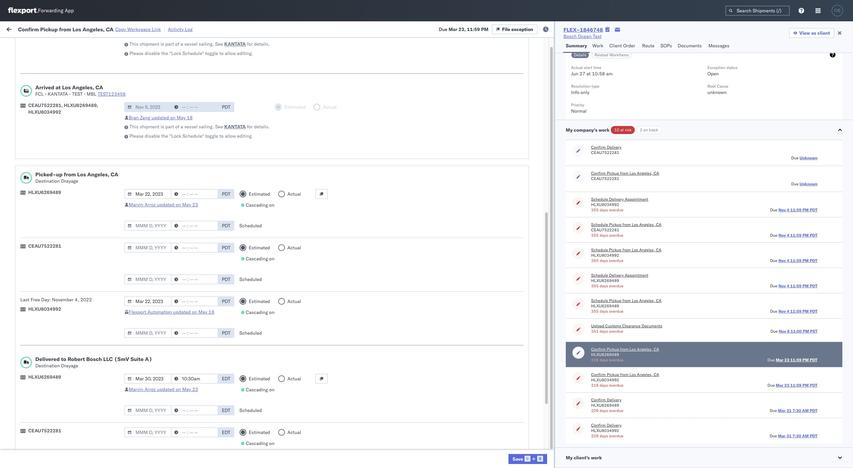 Task type: vqa. For each thing, say whether or not it's contained in the screenshot.
4th 'SCHEDULE' from the bottom of the page
no



Task type: describe. For each thing, give the bounding box(es) containing it.
2 this from the top
[[130, 124, 139, 130]]

at inside actual start time jun 27 at 10:58 am
[[587, 71, 591, 77]]

1 "lock from the top
[[170, 50, 182, 56]]

2 -- : -- -- text field from the top
[[171, 275, 218, 285]]

mar for confirm pickup from los angeles, ca hlxu6269489
[[777, 358, 784, 363]]

confirm delivery hlxu8034992
[[592, 423, 622, 433]]

1 kantata link from the top
[[224, 41, 246, 47]]

marvin for ca
[[129, 202, 144, 208]]

due for schedule pickup from los angeles, ca hlxu8034992
[[771, 258, 778, 263]]

overdue for schedule pickup from los angeles, ca hlxu8034992
[[610, 258, 624, 263]]

1 for from the top
[[247, 41, 253, 47]]

216 days overdue for hlxu8034992
[[592, 383, 624, 388]]

hlxu8034992 inside ceau7522281, hlxu6269489, hlxu8034992
[[28, 109, 61, 115]]

4 for schedule pickup from los angeles, ca ceau7522281
[[788, 233, 790, 238]]

5 cascading on from the top
[[246, 441, 275, 447]]

2 toggle from the top
[[205, 133, 218, 139]]

related
[[595, 52, 609, 57]]

angeles, inside arrived at los angeles, ca fcl • kantata • test • mbl test123456
[[72, 84, 94, 91]]

hlxu6269489,
[[64, 102, 98, 108]]

6 days from the top
[[600, 329, 609, 334]]

priority normal
[[572, 102, 587, 114]]

summary
[[566, 43, 588, 49]]

1846748
[[581, 26, 604, 33]]

cascading for third -- : -- -- text box
[[246, 256, 268, 262]]

2 schedule" from the top
[[183, 133, 204, 139]]

confirm for confirm pickup from los angeles, ca hlxu6269489
[[592, 347, 606, 352]]

root cause unknown
[[708, 84, 729, 95]]

1 disable from the top
[[145, 50, 160, 56]]

2 • from the left
[[69, 91, 71, 97]]

confirm for confirm delivery hlxu8034992
[[592, 423, 606, 428]]

mar for confirm delivery hlxu8034992
[[779, 434, 786, 439]]

suite
[[131, 356, 144, 363]]

hlxu8034992 inside confirm pickup from los angeles, ca hlxu8034992
[[592, 378, 620, 383]]

shipment for first the kantata link
[[140, 41, 160, 47]]

schedule pickup from los angeles, ca hlxu6269489
[[592, 298, 662, 309]]

shipment for 1st the kantata link from the bottom of the page
[[140, 124, 160, 130]]

arroz for picked-up from los angeles, ca
[[145, 202, 156, 208]]

mar 31 7:30 am pdt button for confirm delivery hlxu6269489
[[779, 408, 818, 413]]

1 due nov 4 11:59 pm pdt from the top
[[771, 207, 818, 212]]

info
[[572, 89, 580, 95]]

2 please disable the "lock schedule" toggle to allow editing. from the top
[[130, 133, 253, 139]]

from for confirm pickup from los angeles, ca hlxu8034992
[[621, 372, 629, 377]]

schedule for schedule pickup from los angeles, ca ceau7522281
[[592, 222, 609, 227]]

flexport. image
[[8, 7, 38, 14]]

workspace
[[127, 26, 151, 32]]

2 allow from the top
[[225, 133, 236, 139]]

due nov 4 11:59 pm pdt for hlxu8034992
[[771, 258, 818, 263]]

ceau7522281 inside confirm delivery ceau7522281 due unknown
[[592, 150, 620, 155]]

5 cascading from the top
[[246, 441, 268, 447]]

2 sailing. from the top
[[199, 124, 214, 130]]

pst
[[811, 329, 818, 334]]

clearance
[[623, 324, 641, 329]]

los inside arrived at los angeles, ca fcl • kantata • test • mbl test123456
[[62, 84, 71, 91]]

2 disable from the top
[[145, 133, 160, 139]]

mmm d, yyyy text field for 6th -- : -- -- text box from the top
[[124, 406, 172, 416]]

216 for confirm pickup from los angeles, ca hlxu6269489
[[592, 358, 599, 363]]

mar 23 11:59 pm pdt button for confirm pickup from los angeles, ca hlxu8034992
[[777, 383, 818, 388]]

save
[[513, 456, 524, 462]]

view as client
[[800, 30, 831, 36]]

picked-
[[35, 171, 56, 178]]

2 vertical spatial kantata
[[224, 124, 246, 130]]

drayage inside picked-up from los angeles, ca destination drayage
[[61, 178, 78, 184]]

flexport automation updated on may 18
[[129, 309, 215, 315]]

2 of from the top
[[175, 124, 180, 130]]

overdue for schedule delivery appointment hlxu8034992
[[610, 207, 624, 212]]

due for schedule delivery appointment hlxu8034992
[[771, 207, 778, 212]]

confirm pickup from los angeles, ca hlxu8034992
[[592, 372, 660, 383]]

from for confirm pickup from los angeles, ca copy workspace link
[[59, 26, 71, 33]]

risk
[[626, 127, 632, 132]]

last
[[20, 297, 29, 303]]

log
[[185, 26, 193, 32]]

11:59 for confirm pickup from los angeles, ca hlxu6269489
[[791, 358, 802, 363]]

activity
[[168, 26, 184, 32]]

is for 1st the kantata link from the bottom of the page
[[161, 124, 164, 130]]

4,
[[75, 297, 79, 303]]

messages button
[[707, 40, 734, 53]]

delivered
[[35, 356, 60, 363]]

client order
[[610, 43, 636, 49]]

arrived
[[35, 84, 54, 91]]

zeng
[[140, 115, 150, 121]]

flex-1846748
[[564, 26, 604, 33]]

5 -- : -- -- text field from the top
[[171, 374, 218, 384]]

due for confirm delivery hlxu6269489
[[771, 408, 778, 413]]

hlxu6269489 down delivered on the bottom
[[28, 374, 61, 380]]

my company's work
[[566, 127, 610, 133]]

pm for schedule pickup from los angeles, ca hlxu6269489
[[803, 309, 810, 314]]

11:59 for confirm pickup from los angeles, ca hlxu8034992
[[791, 383, 802, 388]]

activity log
[[168, 26, 193, 32]]

delivery for confirm delivery hlxu8034992
[[607, 423, 622, 428]]

marvin arroz updated on may 23 button for picked-up from los angeles, ca
[[129, 202, 198, 208]]

1 editing. from the top
[[237, 50, 253, 56]]

schedule pickup from los angeles, ca button for hlxu8034992
[[592, 248, 662, 253]]

3 -- : -- -- text field from the top
[[171, 243, 218, 253]]

test123456 button
[[98, 91, 126, 97]]

11:00
[[792, 329, 803, 334]]

1 -- : -- -- text field from the top
[[171, 102, 218, 112]]

from for confirm pickup from los angeles, ca ceau7522281 due unknown
[[621, 171, 629, 176]]

link
[[152, 26, 161, 32]]

355 days overdue for schedule pickup from los angeles, ca hlxu6269489
[[592, 309, 624, 314]]

is for first the kantata link
[[161, 41, 164, 47]]

cause
[[718, 84, 729, 89]]

marvin for (smv
[[129, 387, 144, 393]]

schedule for schedule delivery appointment hlxu8034992
[[592, 197, 609, 202]]

(smv
[[114, 356, 129, 363]]

2
[[641, 127, 643, 132]]

my for my client's work
[[566, 455, 573, 461]]

2 kantata link from the top
[[224, 123, 246, 130]]

10:58
[[593, 71, 606, 77]]

actual start time jun 27 at 10:58 am
[[572, 65, 613, 77]]

confirm pickup from los angeles, ca button for hlxu6269489
[[592, 347, 660, 352]]

details button
[[572, 52, 590, 58]]

vessel for first the kantata link
[[185, 41, 198, 47]]

los for schedule pickup from los angeles, ca hlxu6269489
[[633, 298, 639, 303]]

4 for schedule pickup from los angeles, ca hlxu8034992
[[788, 258, 790, 263]]

view
[[800, 30, 811, 36]]

client's
[[574, 455, 590, 461]]

bran zeng updated on may 18 button
[[129, 115, 193, 121]]

os button
[[831, 3, 846, 18]]

6 mmm d, yyyy text field from the top
[[124, 428, 172, 438]]

1 toggle from the top
[[205, 50, 218, 56]]

ca for confirm pickup from los angeles, ca hlxu8034992
[[654, 372, 660, 377]]

confirm for confirm delivery hlxu6269489
[[592, 398, 606, 403]]

2 see from the top
[[215, 124, 223, 130]]

confirm delivery button for ceau7522281
[[592, 145, 622, 150]]

schedule delivery appointment button for hlxu6269489
[[592, 273, 649, 278]]

forwarding
[[38, 8, 63, 14]]

confirm for confirm pickup from los angeles, ca hlxu8034992
[[592, 372, 606, 377]]

overdue for schedule pickup from los angeles, ca ceau7522281
[[610, 233, 624, 238]]

1 mmm d, yyyy text field from the top
[[124, 102, 172, 112]]

upload
[[592, 324, 605, 329]]

2022
[[80, 297, 92, 303]]

ca inside arrived at los angeles, ca fcl • kantata • test • mbl test123456
[[96, 84, 103, 91]]

1 horizontal spatial documents
[[678, 43, 703, 49]]

details. for first the kantata link
[[254, 41, 270, 47]]

schedule pickup from los angeles, ca button for hlxu6269489
[[592, 298, 662, 304]]

overdue for confirm pickup from los angeles, ca hlxu8034992
[[610, 383, 624, 388]]

4 -- : -- -- text field from the top
[[171, 297, 218, 307]]

hlxu6269489 inside schedule delivery appointment hlxu6269489
[[592, 278, 620, 283]]

355 for schedule pickup from los angeles, ca hlxu6269489
[[592, 309, 599, 314]]

5 estimated from the top
[[249, 430, 270, 436]]

los for confirm pickup from los angeles, ca copy workspace link
[[73, 26, 81, 33]]

pm for confirm pickup from los angeles, ca hlxu8034992
[[803, 383, 810, 388]]

days for confirm pickup from los angeles, ca hlxu8034992
[[600, 383, 609, 388]]

cascading for first -- : -- -- text field
[[246, 202, 268, 208]]

2 "lock from the top
[[170, 133, 182, 139]]

ocean
[[579, 33, 592, 39]]

summary button
[[564, 40, 590, 53]]

4 mmm d, yyyy text field from the top
[[124, 328, 172, 338]]

6 -- : -- -- text field from the top
[[171, 406, 218, 416]]

last free day: november 4, 2022
[[20, 297, 92, 303]]

355 for schedule pickup from los angeles, ca hlxu8034992
[[592, 258, 599, 263]]

sops button
[[659, 40, 676, 53]]

1 of from the top
[[175, 41, 180, 47]]

delivered to robert bosch llc (smv suite a) destination drayage
[[35, 356, 152, 369]]

1 see from the top
[[215, 41, 223, 47]]

documents button
[[676, 40, 707, 53]]

1 please from the top
[[130, 50, 144, 56]]

mar for confirm pickup from los angeles, ca hlxu8034992
[[777, 383, 784, 388]]

root
[[708, 84, 717, 89]]

overdue for confirm pickup from los angeles, ca hlxu6269489
[[610, 358, 624, 363]]

hlxu8034992 inside confirm delivery hlxu8034992
[[592, 428, 620, 433]]

exception
[[708, 65, 726, 70]]

only
[[581, 89, 590, 95]]

exception
[[512, 26, 534, 32]]

free
[[31, 297, 40, 303]]

0 horizontal spatial documents
[[642, 324, 663, 329]]

mar 31 7:30 am pdt button for confirm delivery hlxu8034992
[[779, 434, 818, 439]]

mmm d, yyyy text field for 4th -- : -- -- text box from the top of the page
[[124, 297, 172, 307]]

1 -- : -- -- text field from the top
[[171, 189, 218, 199]]

robert
[[68, 356, 85, 363]]

3 -- : -- -- text field from the top
[[171, 328, 218, 338]]

angeles, for schedule pickup from los angeles, ca hlxu8034992
[[640, 248, 656, 253]]

2 for from the top
[[247, 124, 253, 130]]

2 a from the top
[[181, 124, 183, 130]]

delivery for confirm delivery ceau7522281 due unknown
[[607, 145, 622, 150]]

355 for schedule delivery appointment hlxu6269489
[[592, 284, 599, 289]]

angeles, for confirm pickup from los angeles, ca hlxu6269489
[[638, 347, 653, 352]]

due for confirm pickup from los angeles, ca hlxu6269489
[[768, 358, 776, 363]]

los for confirm pickup from los angeles, ca ceau7522281 due unknown
[[630, 171, 637, 176]]

automation
[[148, 309, 172, 315]]

day:
[[41, 297, 51, 303]]

2 -- : -- -- text field from the top
[[171, 221, 218, 231]]

resolution type info only
[[572, 84, 600, 95]]

6 overdue from the top
[[610, 329, 624, 334]]

mar 23 11:59 pm pdt button for confirm pickup from los angeles, ca hlxu6269489
[[777, 358, 818, 363]]

overdue for schedule delivery appointment hlxu6269489
[[610, 284, 624, 289]]

3 • from the left
[[84, 91, 86, 97]]

angeles, for confirm pickup from los angeles, ca hlxu8034992
[[638, 372, 653, 377]]

copy workspace link button
[[115, 26, 161, 32]]

1 the from the top
[[161, 50, 168, 56]]

overdue for confirm delivery hlxu8034992
[[610, 434, 624, 439]]

forwarding app
[[38, 8, 74, 14]]

test123456
[[98, 91, 126, 97]]

picked-up from los angeles, ca destination drayage
[[35, 171, 118, 184]]

route
[[643, 43, 655, 49]]

estimated for 4th -- : -- -- text box from the top of the page
[[249, 299, 270, 305]]

days for schedule delivery appointment hlxu6269489
[[600, 284, 609, 289]]

schedule delivery appointment hlxu8034992
[[592, 197, 649, 207]]

4 for schedule delivery appointment hlxu6269489
[[788, 284, 790, 289]]

0 vertical spatial kantata
[[224, 41, 246, 47]]

Search Shipments (/) text field
[[726, 6, 791, 16]]

schedule delivery appointment hlxu6269489
[[592, 273, 649, 283]]

due for confirm delivery hlxu8034992
[[771, 434, 778, 439]]

details. for 1st the kantata link from the bottom of the page
[[254, 124, 270, 130]]

from for schedule pickup from los angeles, ca hlxu6269489
[[623, 298, 631, 303]]

1 this from the top
[[130, 41, 139, 47]]

bosch ocean test link
[[564, 33, 602, 40]]

my client's work
[[566, 455, 603, 461]]

cascading for 5th -- : -- -- text box from the top
[[246, 387, 268, 393]]

ca for schedule pickup from los angeles, ca hlxu6269489
[[657, 298, 662, 303]]

confirm delivery hlxu6269489
[[592, 398, 622, 408]]



Task type: locate. For each thing, give the bounding box(es) containing it.
0 vertical spatial schedule delivery appointment button
[[592, 197, 649, 202]]

0 vertical spatial my
[[566, 127, 573, 133]]

schedule pickup from los angeles, ca button down schedule delivery appointment hlxu8034992
[[592, 222, 662, 228]]

confirm pickup from los angeles, ca button down confirm pickup from los angeles, ca hlxu6269489
[[592, 372, 660, 378]]

documents right sops button in the top of the page
[[678, 43, 703, 49]]

0 vertical spatial details.
[[254, 41, 270, 47]]

days for schedule pickup from los angeles, ca hlxu6269489
[[600, 309, 609, 314]]

hlxu8034992 down day:
[[28, 306, 61, 312]]

app
[[65, 8, 74, 14]]

days for confirm delivery hlxu8034992
[[600, 434, 609, 439]]

confirm inside confirm pickup from los angeles, ca ceau7522281 due unknown
[[592, 171, 606, 176]]

0 vertical spatial editing.
[[237, 50, 253, 56]]

confirm inside confirm pickup from los angeles, ca hlxu8034992
[[592, 372, 606, 377]]

nov 4 11:59 pm pdt button for ceau7522281
[[779, 233, 818, 238]]

sailing.
[[199, 41, 214, 47], [199, 124, 214, 130]]

1 vertical spatial schedule pickup from los angeles, ca button
[[592, 248, 662, 253]]

1 vertical spatial 209
[[592, 434, 599, 439]]

work inside button
[[592, 455, 603, 461]]

schedule delivery appointment button for hlxu8034992
[[592, 197, 649, 202]]

1 marvin arroz updated on may 23 from the top
[[129, 202, 198, 208]]

los right up
[[77, 171, 86, 178]]

1 vertical spatial mar 31 7:30 am pdt button
[[779, 434, 818, 439]]

1 vertical spatial schedule"
[[183, 133, 204, 139]]

schedule inside schedule pickup from los angeles, ca ceau7522281
[[592, 222, 609, 227]]

los up schedule delivery appointment hlxu8034992
[[630, 171, 637, 176]]

overdue for schedule pickup from los angeles, ca hlxu6269489
[[610, 309, 624, 314]]

4 due nov 4 11:59 pm pdt from the top
[[771, 284, 818, 289]]

overdue down confirm pickup from los angeles, ca hlxu6269489
[[610, 358, 624, 363]]

hlxu8034992 down confirm delivery hlxu6269489
[[592, 428, 620, 433]]

1 209 days overdue from the top
[[592, 408, 624, 413]]

part down activity
[[166, 41, 174, 47]]

5 4 from the top
[[788, 309, 790, 314]]

1 vertical spatial drayage
[[61, 363, 78, 369]]

delivery up schedule pickup from los angeles, ca ceau7522281 at the right top
[[610, 197, 624, 202]]

1 vertical spatial 216
[[592, 383, 599, 388]]

4 cascading from the top
[[246, 387, 268, 393]]

5 schedule from the top
[[592, 298, 609, 303]]

days down schedule delivery appointment hlxu8034992
[[600, 207, 609, 212]]

days up upload
[[600, 309, 609, 314]]

1 vertical spatial confirm delivery button
[[592, 398, 622, 403]]

from down schedule pickup from los angeles, ca ceau7522281 at the right top
[[623, 248, 631, 253]]

due nov 4 11:59 pm pdt for hlxu6269489
[[771, 309, 818, 314]]

5 overdue from the top
[[610, 309, 624, 314]]

ca inside schedule pickup from los angeles, ca ceau7522281
[[657, 222, 662, 227]]

2 marvin arroz updated on may 23 button from the top
[[129, 387, 198, 393]]

ceau7522281 inside schedule pickup from los angeles, ca ceau7522281
[[592, 228, 620, 233]]

1 vertical spatial for
[[247, 124, 253, 130]]

1 vertical spatial details.
[[254, 124, 270, 130]]

of down bran zeng updated on may 18
[[175, 124, 180, 130]]

appointment inside schedule delivery appointment hlxu8034992
[[625, 197, 649, 202]]

-- : -- -- text field
[[171, 189, 218, 199], [171, 275, 218, 285], [171, 328, 218, 338], [171, 428, 218, 438]]

ca
[[106, 26, 114, 33], [96, 84, 103, 91], [654, 171, 660, 176], [111, 171, 118, 178], [657, 222, 662, 227], [657, 248, 662, 253], [657, 298, 662, 303], [654, 347, 660, 352], [654, 372, 660, 377]]

at inside arrived at los angeles, ca fcl • kantata • test • mbl test123456
[[56, 84, 61, 91]]

details.
[[254, 41, 270, 47], [254, 124, 270, 130]]

from up schedule delivery appointment hlxu8034992
[[621, 171, 629, 176]]

2 the from the top
[[161, 133, 168, 139]]

hlxu8034992 up schedule delivery appointment hlxu6269489
[[592, 253, 620, 258]]

confirm
[[18, 26, 39, 33], [592, 145, 606, 150], [592, 171, 606, 176], [592, 347, 606, 352], [592, 372, 606, 377], [592, 398, 606, 403], [592, 423, 606, 428]]

pickup inside "schedule pickup from los angeles, ca hlxu8034992"
[[610, 248, 622, 253]]

my inside my client's work button
[[566, 455, 573, 461]]

schedule for schedule pickup from los angeles, ca hlxu6269489
[[592, 298, 609, 303]]

appointment up schedule pickup from los angeles, ca ceau7522281 at the right top
[[625, 197, 649, 202]]

hlxu6269489 up confirm delivery hlxu8034992
[[592, 403, 620, 408]]

from right up
[[64, 171, 76, 178]]

1 vertical spatial to
[[220, 133, 224, 139]]

bosch ocean test
[[564, 33, 602, 39]]

on
[[170, 115, 176, 121], [644, 127, 649, 132], [176, 202, 181, 208], [269, 202, 275, 208], [269, 256, 275, 262], [192, 309, 197, 315], [269, 310, 275, 316], [176, 387, 181, 393], [269, 387, 275, 393], [269, 441, 275, 447]]

1 mmm d, yyyy text field from the top
[[124, 189, 172, 199]]

MMM D, YYYY text field
[[124, 189, 172, 199], [124, 275, 172, 285], [124, 297, 172, 307], [124, 406, 172, 416]]

documents
[[678, 43, 703, 49], [642, 324, 663, 329]]

2 horizontal spatial •
[[84, 91, 86, 97]]

from
[[59, 26, 71, 33], [621, 171, 629, 176], [64, 171, 76, 178], [623, 222, 631, 227], [623, 248, 631, 253], [623, 298, 631, 303], [621, 347, 629, 352], [621, 372, 629, 377]]

from inside schedule pickup from los angeles, ca ceau7522281
[[623, 222, 631, 227]]

hlxu6269489 inside confirm pickup from los angeles, ca hlxu6269489
[[592, 352, 620, 357]]

7 overdue from the top
[[610, 358, 624, 363]]

1 vertical spatial my
[[566, 455, 573, 461]]

2 please from the top
[[130, 133, 144, 139]]

customs
[[606, 324, 622, 329]]

1 arroz from the top
[[145, 202, 156, 208]]

2 this shipment is part of a vessel sailing. see kantata for details. from the top
[[130, 124, 270, 130]]

1 shipment from the top
[[140, 41, 160, 47]]

view as client button
[[790, 28, 835, 38]]

order
[[624, 43, 636, 49]]

0 vertical spatial is
[[161, 41, 164, 47]]

2 cascading on from the top
[[246, 256, 275, 262]]

3 scheduled from the top
[[240, 330, 262, 336]]

1 vertical spatial editing.
[[237, 133, 253, 139]]

0 vertical spatial confirm delivery button
[[592, 145, 622, 150]]

2 cascading from the top
[[246, 256, 268, 262]]

due for schedule pickup from los angeles, ca ceau7522281
[[771, 233, 778, 238]]

1 vertical spatial toggle
[[205, 133, 218, 139]]

3 estimated from the top
[[249, 299, 270, 305]]

route button
[[640, 40, 659, 53]]

from down schedule delivery appointment hlxu6269489
[[623, 298, 631, 303]]

209 for confirm delivery hlxu6269489
[[592, 408, 599, 413]]

10 days from the top
[[600, 434, 609, 439]]

1 vertical spatial this
[[130, 124, 139, 130]]

am for confirm delivery hlxu6269489
[[803, 408, 810, 413]]

ca inside confirm pickup from los angeles, ca hlxu8034992
[[654, 372, 660, 377]]

2 horizontal spatial at
[[621, 127, 625, 132]]

355 days overdue up customs
[[592, 309, 624, 314]]

355
[[592, 207, 599, 212], [592, 233, 599, 238], [592, 258, 599, 263], [592, 284, 599, 289], [592, 309, 599, 314]]

pickup inside confirm pickup from los angeles, ca hlxu8034992
[[607, 372, 620, 377]]

0 vertical spatial edt
[[222, 376, 231, 382]]

pickup down 351 days overdue
[[607, 347, 620, 352]]

kantata
[[224, 41, 246, 47], [48, 91, 68, 97], [224, 124, 246, 130]]

from inside "schedule pickup from los angeles, ca hlxu8034992"
[[623, 248, 631, 253]]

ca inside confirm pickup from los angeles, ca ceau7522281 due unknown
[[654, 171, 660, 176]]

bran
[[129, 115, 139, 121]]

351
[[592, 329, 599, 334]]

3 days from the top
[[600, 258, 609, 263]]

due inside confirm delivery ceau7522281 due unknown
[[792, 155, 799, 160]]

1 4 from the top
[[788, 207, 790, 212]]

355 days overdue down schedule delivery appointment hlxu6269489
[[592, 284, 624, 289]]

destination inside picked-up from los angeles, ca destination drayage
[[35, 178, 60, 184]]

nov 4 11:59 pm pdt button for hlxu8034992
[[779, 258, 818, 263]]

angeles,
[[83, 26, 105, 33], [72, 84, 94, 91], [638, 171, 653, 176], [87, 171, 109, 178], [640, 222, 656, 227], [640, 248, 656, 253], [640, 298, 656, 303], [638, 347, 653, 352], [638, 372, 653, 377]]

• left test
[[69, 91, 71, 97]]

1 days from the top
[[600, 207, 609, 212]]

pm for schedule pickup from los angeles, ca hlxu8034992
[[803, 258, 810, 263]]

confirm inside confirm pickup from los angeles, ca hlxu6269489
[[592, 347, 606, 352]]

client
[[610, 43, 623, 49]]

0 vertical spatial 7:30
[[793, 408, 802, 413]]

days down confirm delivery hlxu6269489
[[600, 408, 609, 413]]

confirm pickup from los angeles, ca button down upload customs clearance documents button
[[592, 347, 660, 352]]

pickup down forwarding in the top left of the page
[[40, 26, 58, 33]]

0 vertical spatial 18
[[187, 115, 193, 121]]

marvin arroz updated on may 23 for delivered to robert bosch llc (smv suite a)
[[129, 387, 198, 393]]

from inside schedule pickup from los angeles, ca hlxu6269489
[[623, 298, 631, 303]]

2 355 from the top
[[592, 233, 599, 238]]

part for first the kantata link
[[166, 41, 174, 47]]

days down schedule delivery appointment hlxu6269489
[[600, 284, 609, 289]]

up
[[56, 171, 63, 178]]

upload customs clearance documents button
[[592, 324, 663, 329]]

angeles, inside schedule pickup from los angeles, ca hlxu6269489
[[640, 298, 656, 303]]

angeles, inside confirm pickup from los angeles, ca hlxu8034992
[[638, 372, 653, 377]]

2 31 from the top
[[787, 434, 792, 439]]

2 mmm d, yyyy text field from the top
[[124, 221, 172, 231]]

details
[[574, 52, 587, 57]]

edt
[[222, 376, 231, 382], [222, 408, 231, 414], [222, 430, 231, 436]]

3 overdue from the top
[[610, 258, 624, 263]]

schedule pickup from los angeles, ca button down schedule delivery appointment hlxu6269489
[[592, 298, 662, 304]]

hlxu8034992 inside schedule delivery appointment hlxu8034992
[[592, 202, 620, 207]]

1 sailing. from the top
[[199, 41, 214, 47]]

ca for confirm pickup from los angeles, ca hlxu6269489
[[654, 347, 660, 352]]

"lock down activity
[[170, 50, 182, 56]]

shipment down "link"
[[140, 41, 160, 47]]

appointment for schedule delivery appointment hlxu6269489
[[625, 273, 649, 278]]

pickup down schedule delivery appointment hlxu6269489
[[610, 298, 622, 303]]

5 mmm d, yyyy text field from the top
[[124, 374, 172, 384]]

2 part from the top
[[166, 124, 174, 130]]

1 vertical spatial bosch
[[86, 356, 102, 363]]

days
[[600, 207, 609, 212], [600, 233, 609, 238], [600, 258, 609, 263], [600, 284, 609, 289], [600, 309, 609, 314], [600, 329, 609, 334], [600, 358, 609, 363], [600, 383, 609, 388], [600, 408, 609, 413], [600, 434, 609, 439]]

1 overdue from the top
[[610, 207, 624, 212]]

1 vertical spatial edt
[[222, 408, 231, 414]]

216 up confirm delivery hlxu6269489
[[592, 383, 599, 388]]

delivery down confirm delivery hlxu6269489
[[607, 423, 622, 428]]

work right client's
[[592, 455, 603, 461]]

hlxu8034992 down 'ceau7522281,'
[[28, 109, 61, 115]]

due nov 4 11:59 pm pdt
[[771, 207, 818, 212], [771, 233, 818, 238], [771, 258, 818, 263], [771, 284, 818, 289], [771, 309, 818, 314]]

pm for schedule pickup from los angeles, ca ceau7522281
[[803, 233, 810, 238]]

drayage down up
[[61, 178, 78, 184]]

company's
[[574, 127, 598, 133]]

time
[[594, 65, 602, 70]]

to inside the delivered to robert bosch llc (smv suite a) destination drayage
[[61, 356, 66, 363]]

angeles, inside "schedule pickup from los angeles, ca hlxu8034992"
[[640, 248, 656, 253]]

3 355 from the top
[[592, 258, 599, 263]]

ca inside picked-up from los angeles, ca destination drayage
[[111, 171, 118, 178]]

4 mmm d, yyyy text field from the top
[[124, 406, 172, 416]]

4 cascading on from the top
[[246, 387, 275, 393]]

from inside confirm pickup from los angeles, ca hlxu6269489
[[621, 347, 629, 352]]

1 mar 31 7:30 am pdt button from the top
[[779, 408, 818, 413]]

hlxu6269489 down the picked-
[[28, 189, 61, 195]]

1 vertical spatial destination
[[35, 363, 60, 369]]

hlxu8034992 up schedule pickup from los angeles, ca ceau7522281 at the right top
[[592, 202, 620, 207]]

please down bran
[[130, 133, 144, 139]]

1 31 from the top
[[787, 408, 792, 413]]

4 355 days overdue from the top
[[592, 284, 624, 289]]

confirm delivery button for hlxu8034992
[[592, 423, 622, 428]]

documents right clearance on the right bottom of page
[[642, 324, 663, 329]]

2 drayage from the top
[[61, 363, 78, 369]]

at right arrived
[[56, 84, 61, 91]]

confirm inside confirm delivery hlxu6269489
[[592, 398, 606, 403]]

pm for confirm pickup from los angeles, ca hlxu6269489
[[803, 358, 810, 363]]

marvin arroz updated on may 23 for picked-up from los angeles, ca
[[129, 202, 198, 208]]

355 for schedule pickup from los angeles, ca ceau7522281
[[592, 233, 599, 238]]

1 confirm delivery button from the top
[[592, 145, 622, 150]]

0 vertical spatial schedule pickup from los angeles, ca button
[[592, 222, 662, 228]]

1 schedule from the top
[[592, 197, 609, 202]]

os
[[835, 8, 842, 13]]

delivery inside schedule delivery appointment hlxu6269489
[[610, 273, 624, 278]]

bran zeng updated on may 18
[[129, 115, 193, 121]]

0 vertical spatial marvin arroz updated on may 23 button
[[129, 202, 198, 208]]

0 vertical spatial please
[[130, 50, 144, 56]]

cascading on
[[246, 202, 275, 208], [246, 256, 275, 262], [246, 310, 275, 316], [246, 387, 275, 393], [246, 441, 275, 447]]

2 arroz from the top
[[145, 387, 156, 393]]

0 vertical spatial confirm pickup from los angeles, ca button
[[592, 171, 660, 176]]

cascading on for first -- : -- -- text field
[[246, 202, 275, 208]]

bosch left llc
[[86, 356, 102, 363]]

cascading on for third -- : -- -- text box
[[246, 256, 275, 262]]

0 vertical spatial for
[[247, 41, 253, 47]]

1 vertical spatial arroz
[[145, 387, 156, 393]]

delivery inside confirm delivery ceau7522281 due unknown
[[607, 145, 622, 150]]

0 vertical spatial allow
[[225, 50, 236, 56]]

days for confirm delivery hlxu6269489
[[600, 408, 609, 413]]

work left 10 at the right
[[599, 127, 610, 133]]

0 vertical spatial marvin arroz updated on may 23
[[129, 202, 198, 208]]

1 edt from the top
[[222, 376, 231, 382]]

drayage inside the delivered to robert bosch llc (smv suite a) destination drayage
[[61, 363, 78, 369]]

at for los
[[56, 84, 61, 91]]

arrived at los angeles, ca fcl • kantata • test • mbl test123456
[[35, 84, 126, 97]]

upload customs clearance documents
[[592, 324, 663, 329]]

5 due nov 4 11:59 pm pdt from the top
[[771, 309, 818, 314]]

0 vertical spatial schedule"
[[183, 50, 204, 56]]

angeles, inside confirm pickup from los angeles, ca ceau7522281 due unknown
[[638, 171, 653, 176]]

confirm pickup from los angeles, ca button for ceau7522281
[[592, 171, 660, 176]]

1 vertical spatial shipment
[[140, 124, 160, 130]]

0 vertical spatial 209
[[592, 408, 599, 413]]

vessel down log
[[185, 41, 198, 47]]

1 horizontal spatial at
[[587, 71, 591, 77]]

updated
[[152, 115, 169, 121], [157, 202, 175, 208], [173, 309, 191, 315], [157, 387, 175, 393]]

kantata inside arrived at los angeles, ca fcl • kantata • test • mbl test123456
[[48, 91, 68, 97]]

pickup inside confirm pickup from los angeles, ca hlxu6269489
[[607, 347, 620, 352]]

work button
[[590, 40, 607, 53]]

0 vertical spatial arroz
[[145, 202, 156, 208]]

this shipment is part of a vessel sailing. see kantata for details. for first the kantata link
[[130, 41, 270, 47]]

11:59 for schedule pickup from los angeles, ca hlxu6269489
[[791, 309, 802, 314]]

1 am from the top
[[803, 408, 810, 413]]

1 216 from the top
[[592, 358, 599, 363]]

a
[[181, 41, 183, 47], [181, 124, 183, 130]]

1 vertical spatial due mar 23 11:59 pm pdt
[[768, 383, 818, 388]]

1 vertical spatial unknown
[[800, 181, 818, 186]]

1 vertical spatial appointment
[[625, 273, 649, 278]]

arroz for delivered to robert bosch llc (smv suite a)
[[145, 387, 156, 393]]

209 down confirm delivery hlxu6269489
[[592, 408, 599, 413]]

ceau7522281 inside confirm pickup from los angeles, ca ceau7522281 due unknown
[[592, 176, 620, 181]]

schedule inside "schedule pickup from los angeles, ca hlxu8034992"
[[592, 248, 609, 253]]

marvin
[[129, 202, 144, 208], [129, 387, 144, 393]]

31 for confirm delivery hlxu6269489
[[787, 408, 792, 413]]

cascading on for 4th -- : -- -- text box from the top of the page
[[246, 310, 275, 316]]

1 please disable the "lock schedule" toggle to allow editing. from the top
[[130, 50, 253, 56]]

unknown inside confirm delivery ceau7522281 due unknown
[[800, 155, 818, 160]]

my left company's
[[566, 127, 573, 133]]

schedule inside schedule pickup from los angeles, ca hlxu6269489
[[592, 298, 609, 303]]

schedule inside schedule delivery appointment hlxu8034992
[[592, 197, 609, 202]]

appointment inside schedule delivery appointment hlxu6269489
[[625, 273, 649, 278]]

work for my company's work
[[599, 127, 610, 133]]

0 vertical spatial toggle
[[205, 50, 218, 56]]

216
[[592, 358, 599, 363], [592, 383, 599, 388]]

confirm inside confirm delivery hlxu8034992
[[592, 423, 606, 428]]

4 scheduled from the top
[[240, 408, 262, 414]]

3 mmm d, yyyy text field from the top
[[124, 243, 172, 253]]

2 overdue from the top
[[610, 233, 624, 238]]

1 vertical spatial is
[[161, 124, 164, 130]]

pickup down schedule delivery appointment hlxu8034992
[[610, 222, 622, 227]]

355 down schedule delivery appointment hlxu6269489
[[592, 284, 599, 289]]

los for schedule pickup from los angeles, ca ceau7522281
[[633, 222, 639, 227]]

drayage down robert
[[61, 363, 78, 369]]

216 down 351 on the bottom
[[592, 358, 599, 363]]

1 part from the top
[[166, 41, 174, 47]]

days down confirm delivery hlxu8034992
[[600, 434, 609, 439]]

vessel down bran zeng updated on may 18
[[185, 124, 198, 130]]

0 vertical spatial documents
[[678, 43, 703, 49]]

overdue for confirm delivery hlxu6269489
[[610, 408, 624, 413]]

schedule
[[592, 197, 609, 202], [592, 222, 609, 227], [592, 248, 609, 253], [592, 273, 609, 278], [592, 298, 609, 303]]

schedule delivery appointment button down "schedule pickup from los angeles, ca hlxu8034992"
[[592, 273, 649, 278]]

ceau7522281,
[[28, 102, 63, 108]]

ca inside confirm pickup from los angeles, ca hlxu6269489
[[654, 347, 660, 352]]

216 days overdue down confirm pickup from los angeles, ca hlxu6269489
[[592, 358, 624, 363]]

related workitems
[[595, 52, 630, 57]]

7:30 for confirm delivery hlxu6269489
[[793, 408, 802, 413]]

from inside confirm pickup from los angeles, ca hlxu8034992
[[621, 372, 629, 377]]

1 schedule" from the top
[[183, 50, 204, 56]]

pickup down confirm pickup from los angeles, ca hlxu6269489
[[607, 372, 620, 377]]

4 overdue from the top
[[610, 284, 624, 289]]

• left 'mbl'
[[84, 91, 86, 97]]

unknown inside confirm pickup from los angeles, ca ceau7522281 due unknown
[[800, 181, 818, 186]]

sops
[[661, 43, 673, 49]]

normal
[[572, 108, 587, 114]]

1 vertical spatial sailing.
[[199, 124, 214, 130]]

los up ceau7522281, hlxu6269489, hlxu8034992
[[62, 84, 71, 91]]

0 vertical spatial please disable the "lock schedule" toggle to allow editing.
[[130, 50, 253, 56]]

los for schedule pickup from los angeles, ca hlxu8034992
[[633, 248, 639, 253]]

2 my from the top
[[566, 455, 573, 461]]

delivery inside confirm delivery hlxu6269489
[[607, 398, 622, 403]]

marvin arroz updated on may 23 button for delivered to robert bosch llc (smv suite a)
[[129, 387, 198, 393]]

1 unknown from the top
[[800, 155, 818, 160]]

1 horizontal spatial bosch
[[564, 33, 577, 39]]

editing.
[[237, 50, 253, 56], [237, 133, 253, 139]]

355 for schedule delivery appointment hlxu8034992
[[592, 207, 599, 212]]

track
[[650, 127, 659, 132]]

unknown
[[800, 155, 818, 160], [800, 181, 818, 186]]

2 vertical spatial at
[[621, 127, 625, 132]]

hlxu6269489 up schedule pickup from los angeles, ca hlxu6269489
[[592, 278, 620, 283]]

1 vertical spatial at
[[56, 84, 61, 91]]

unknown button for confirm pickup from los angeles, ca ceau7522281 due unknown
[[800, 181, 818, 186]]

10
[[615, 127, 620, 132]]

2 marvin arroz updated on may 23 from the top
[[129, 387, 198, 393]]

days for confirm pickup from los angeles, ca hlxu6269489
[[600, 358, 609, 363]]

from inside picked-up from los angeles, ca destination drayage
[[64, 171, 76, 178]]

0 vertical spatial am
[[803, 408, 810, 413]]

1 vertical spatial please
[[130, 133, 144, 139]]

pickup up schedule delivery appointment hlxu8034992
[[607, 171, 620, 176]]

destination inside the delivered to robert bosch llc (smv suite a) destination drayage
[[35, 363, 60, 369]]

confirm pickup from los angeles, ca button up schedule delivery appointment hlxu8034992
[[592, 171, 660, 176]]

confirm delivery button up confirm delivery hlxu8034992
[[592, 398, 622, 403]]

0 vertical spatial "lock
[[170, 50, 182, 56]]

• right fcl
[[45, 91, 47, 97]]

11:59 for schedule pickup from los angeles, ca hlxu8034992
[[791, 258, 802, 263]]

schedule pickup from los angeles, ca button for ceau7522281
[[592, 222, 662, 228]]

11:59 for schedule delivery appointment hlxu6269489
[[791, 284, 802, 289]]

los inside schedule pickup from los angeles, ca hlxu6269489
[[633, 298, 639, 303]]

pm for schedule delivery appointment hlxu8034992
[[803, 207, 810, 212]]

MMM D, YYYY text field
[[124, 102, 172, 112], [124, 221, 172, 231], [124, 243, 172, 253], [124, 328, 172, 338], [124, 374, 172, 384], [124, 428, 172, 438]]

los inside confirm pickup from los angeles, ca ceau7522281 due unknown
[[630, 171, 637, 176]]

1 a from the top
[[181, 41, 183, 47]]

overdue down confirm delivery hlxu8034992
[[610, 434, 624, 439]]

toggle
[[205, 50, 218, 56], [205, 133, 218, 139]]

of down activity
[[175, 41, 180, 47]]

my client's work button
[[556, 448, 854, 468]]

ca inside schedule pickup from los angeles, ca hlxu6269489
[[657, 298, 662, 303]]

confirm inside confirm delivery ceau7522281 due unknown
[[592, 145, 606, 150]]

1 vertical spatial part
[[166, 124, 174, 130]]

4 355 from the top
[[592, 284, 599, 289]]

los inside picked-up from los angeles, ca destination drayage
[[77, 171, 86, 178]]

2 schedule delivery appointment button from the top
[[592, 273, 649, 278]]

0 vertical spatial vessel
[[185, 41, 198, 47]]

1 vertical spatial the
[[161, 133, 168, 139]]

0 vertical spatial this shipment is part of a vessel sailing. see kantata for details.
[[130, 41, 270, 47]]

is down bran zeng updated on may 18 button at the top of the page
[[161, 124, 164, 130]]

a down activity log
[[181, 41, 183, 47]]

hlxu8034992 up confirm delivery hlxu6269489
[[592, 378, 620, 383]]

open
[[708, 71, 720, 77]]

1 schedule pickup from los angeles, ca button from the top
[[592, 222, 662, 228]]

cascading for 4th -- : -- -- text box from the top of the page
[[246, 310, 268, 316]]

1 vertical spatial a
[[181, 124, 183, 130]]

from inside confirm pickup from los angeles, ca ceau7522281 due unknown
[[621, 171, 629, 176]]

los down clearance on the right bottom of page
[[630, 347, 637, 352]]

3 mmm d, yyyy text field from the top
[[124, 297, 172, 307]]

2 mar 31 7:30 am pdt button from the top
[[779, 434, 818, 439]]

copy
[[115, 26, 126, 32]]

delivery down 10 at the right
[[607, 145, 622, 150]]

due mar 23, 11:59 pm
[[439, 26, 489, 32]]

los down confirm pickup from los angeles, ca hlxu6269489
[[630, 372, 637, 377]]

los inside confirm pickup from los angeles, ca hlxu6269489
[[630, 347, 637, 352]]

5 nov 4 11:59 pm pdt button from the top
[[779, 309, 818, 314]]

1 vertical spatial mar 23 11:59 pm pdt button
[[777, 383, 818, 388]]

2 vertical spatial to
[[61, 356, 66, 363]]

disable down zeng
[[145, 133, 160, 139]]

0 horizontal spatial •
[[45, 91, 47, 97]]

0 vertical spatial 209 days overdue
[[592, 408, 624, 413]]

los inside schedule pickup from los angeles, ca ceau7522281
[[633, 222, 639, 227]]

cascading on for 5th -- : -- -- text box from the top
[[246, 387, 275, 393]]

4 nov 4 11:59 pm pdt button from the top
[[779, 284, 818, 289]]

0 vertical spatial shipment
[[140, 41, 160, 47]]

hlxu6269489 down 351 days overdue
[[592, 352, 620, 357]]

hlxu8034992 inside "schedule pickup from los angeles, ca hlxu8034992"
[[592, 253, 620, 258]]

due for schedule delivery appointment hlxu6269489
[[771, 284, 778, 289]]

confirm for confirm pickup from los angeles, ca copy workspace link
[[18, 26, 39, 33]]

angeles, for schedule pickup from los angeles, ca hlxu6269489
[[640, 298, 656, 303]]

0 horizontal spatial bosch
[[86, 356, 102, 363]]

angeles, inside confirm pickup from los angeles, ca hlxu6269489
[[638, 347, 653, 352]]

pickup down schedule pickup from los angeles, ca ceau7522281 at the right top
[[610, 248, 622, 253]]

nov 8 11:00 pm pst button
[[780, 329, 818, 334]]

delivery down "schedule pickup from los angeles, ca hlxu8034992"
[[610, 273, 624, 278]]

los inside "schedule pickup from los angeles, ca hlxu8034992"
[[633, 248, 639, 253]]

los inside confirm pickup from los angeles, ca hlxu8034992
[[630, 372, 637, 377]]

is
[[161, 41, 164, 47], [161, 124, 164, 130]]

0 vertical spatial mar 23 11:59 pm pdt button
[[777, 358, 818, 363]]

pickup for confirm pickup from los angeles, ca ceau7522281 due unknown
[[607, 171, 620, 176]]

1 209 from the top
[[592, 408, 599, 413]]

18 for flexport automation updated on may 18
[[209, 309, 215, 315]]

los down schedule pickup from los angeles, ca ceau7522281 at the right top
[[633, 248, 639, 253]]

schedule pickup from los angeles, ca ceau7522281
[[592, 222, 662, 233]]

0 vertical spatial sailing.
[[199, 41, 214, 47]]

bosch down flex-
[[564, 33, 577, 39]]

ca inside "schedule pickup from los angeles, ca hlxu8034992"
[[657, 248, 662, 253]]

allow
[[225, 50, 236, 56], [225, 133, 236, 139]]

2 vertical spatial confirm delivery button
[[592, 423, 622, 428]]

client order button
[[607, 40, 640, 53]]

0 vertical spatial work
[[599, 127, 610, 133]]

due mar 23 11:59 pm pdt
[[768, 358, 818, 363], [768, 383, 818, 388]]

0 vertical spatial mar 31 7:30 am pdt button
[[779, 408, 818, 413]]

8 days from the top
[[600, 383, 609, 388]]

delivery inside schedule delivery appointment hlxu8034992
[[610, 197, 624, 202]]

angeles, inside picked-up from los angeles, ca destination drayage
[[87, 171, 109, 178]]

actual inside actual start time jun 27 at 10:58 am
[[572, 65, 584, 70]]

from down app
[[59, 26, 71, 33]]

18 for bran zeng updated on may 18
[[187, 115, 193, 121]]

0 vertical spatial bosch
[[564, 33, 577, 39]]

2 unknown button from the top
[[800, 181, 818, 186]]

1 my from the top
[[566, 127, 573, 133]]

marvin arroz updated on may 23
[[129, 202, 198, 208], [129, 387, 198, 393]]

type
[[592, 84, 600, 89]]

0 vertical spatial to
[[220, 50, 224, 56]]

hlxu6269489 inside schedule pickup from los angeles, ca hlxu6269489
[[592, 304, 620, 309]]

4 for schedule pickup from los angeles, ca hlxu6269489
[[788, 309, 790, 314]]

los down schedule delivery appointment hlxu8034992
[[633, 222, 639, 227]]

flexport automation updated on may 18 button
[[129, 309, 215, 315]]

due
[[439, 26, 448, 32], [792, 155, 799, 160], [792, 181, 799, 186], [771, 207, 778, 212], [771, 233, 778, 238], [771, 258, 778, 263], [771, 284, 778, 289], [771, 309, 778, 314], [771, 329, 779, 334], [768, 358, 776, 363], [768, 383, 776, 388], [771, 408, 778, 413], [771, 434, 778, 439]]

7:30
[[793, 408, 802, 413], [793, 434, 802, 439]]

ca for picked-up from los angeles, ca destination drayage
[[111, 171, 118, 178]]

part for 1st the kantata link from the bottom of the page
[[166, 124, 174, 130]]

from down schedule delivery appointment hlxu8034992
[[623, 222, 631, 227]]

27
[[580, 71, 586, 77]]

please down copy workspace link button
[[130, 50, 144, 56]]

destination down the picked-
[[35, 178, 60, 184]]

1 horizontal spatial •
[[69, 91, 71, 97]]

1 horizontal spatial 18
[[209, 309, 215, 315]]

due nov 8 11:00 pm pst
[[771, 329, 818, 334]]

1 vertical spatial kantata link
[[224, 123, 246, 130]]

schedule inside schedule delivery appointment hlxu6269489
[[592, 273, 609, 278]]

the down activity
[[161, 50, 168, 56]]

0 vertical spatial part
[[166, 41, 174, 47]]

am for confirm delivery hlxu8034992
[[803, 434, 810, 439]]

2 vertical spatial schedule pickup from los angeles, ca button
[[592, 298, 662, 304]]

11:59 for schedule delivery appointment hlxu8034992
[[791, 207, 802, 212]]

0 vertical spatial at
[[587, 71, 591, 77]]

days down schedule pickup from los angeles, ca ceau7522281 at the right top
[[600, 233, 609, 238]]

angeles, inside schedule pickup from los angeles, ca ceau7522281
[[640, 222, 656, 227]]

from for picked-up from los angeles, ca destination drayage
[[64, 171, 76, 178]]

scheduled for 6th -- : -- -- text box from the top
[[240, 408, 262, 414]]

0 vertical spatial 216
[[592, 358, 599, 363]]

2 editing. from the top
[[237, 133, 253, 139]]

1 vertical spatial marvin
[[129, 387, 144, 393]]

pickup for schedule pickup from los angeles, ca hlxu8034992
[[610, 248, 622, 253]]

delivery inside confirm delivery hlxu8034992
[[607, 423, 622, 428]]

209 days overdue down confirm delivery hlxu6269489
[[592, 408, 624, 413]]

5 days from the top
[[600, 309, 609, 314]]

my left client's
[[566, 455, 573, 461]]

due mar 23 11:59 pm pdt for confirm pickup from los angeles, ca hlxu6269489
[[768, 358, 818, 363]]

1 vertical spatial documents
[[642, 324, 663, 329]]

days up schedule delivery appointment hlxu6269489
[[600, 258, 609, 263]]

edt for 6th -- : -- -- text box from the top
[[222, 408, 231, 414]]

file
[[503, 26, 511, 32]]

0 vertical spatial appointment
[[625, 197, 649, 202]]

1 vertical spatial of
[[175, 124, 180, 130]]

2 355 days overdue from the top
[[592, 233, 624, 238]]

hlxu6269489 inside confirm delivery hlxu6269489
[[592, 403, 620, 408]]

angeles, for confirm pickup from los angeles, ca copy workspace link
[[83, 26, 105, 33]]

2 vertical spatial edt
[[222, 430, 231, 436]]

this down copy workspace link button
[[130, 41, 139, 47]]

0 vertical spatial unknown
[[800, 155, 818, 160]]

delivery for schedule delivery appointment hlxu8034992
[[610, 197, 624, 202]]

flex-
[[564, 26, 581, 33]]

confirm pickup from los angeles, ca ceau7522281 due unknown
[[592, 171, 818, 186]]

0 vertical spatial this
[[130, 41, 139, 47]]

1 due mar 23 11:59 pm pdt from the top
[[768, 358, 818, 363]]

0 vertical spatial the
[[161, 50, 168, 56]]

schedule pickup from los angeles, ca button down schedule pickup from los angeles, ca ceau7522281 at the right top
[[592, 248, 662, 253]]

2 schedule pickup from los angeles, ca button from the top
[[592, 248, 662, 253]]

part down bran zeng updated on may 18 button at the top of the page
[[166, 124, 174, 130]]

pickup inside schedule pickup from los angeles, ca hlxu6269489
[[610, 298, 622, 303]]

3 confirm delivery button from the top
[[592, 423, 622, 428]]

2 vertical spatial confirm pickup from los angeles, ca button
[[592, 372, 660, 378]]

-- : -- -- text field
[[171, 102, 218, 112], [171, 221, 218, 231], [171, 243, 218, 253], [171, 297, 218, 307], [171, 374, 218, 384], [171, 406, 218, 416]]

1 vertical spatial 209 days overdue
[[592, 434, 624, 439]]

at for risk
[[621, 127, 625, 132]]

3 schedule from the top
[[592, 248, 609, 253]]

a down bran zeng updated on may 18
[[181, 124, 183, 130]]

from down confirm pickup from los angeles, ca hlxu6269489
[[621, 372, 629, 377]]

1 mar 23 11:59 pm pdt button from the top
[[777, 358, 818, 363]]

1 vertical spatial schedule delivery appointment button
[[592, 273, 649, 278]]

•
[[45, 91, 47, 97], [69, 91, 71, 97], [84, 91, 86, 97]]

2 scheduled from the top
[[240, 277, 262, 283]]

due mar 31 7:30 am pdt for confirm delivery hlxu8034992
[[771, 434, 818, 439]]

"lock down bran zeng updated on may 18
[[170, 133, 182, 139]]

0 horizontal spatial at
[[56, 84, 61, 91]]

0 vertical spatial due mar 23 11:59 pm pdt
[[768, 358, 818, 363]]

355 days overdue down schedule delivery appointment hlxu8034992
[[592, 207, 624, 212]]

los down app
[[73, 26, 81, 33]]

delivery for schedule delivery appointment hlxu6269489
[[610, 273, 624, 278]]

appointment
[[625, 197, 649, 202], [625, 273, 649, 278]]

23,
[[459, 26, 466, 32]]

pickup inside confirm pickup from los angeles, ca ceau7522281 due unknown
[[607, 171, 620, 176]]

ceau7522281
[[592, 150, 620, 155], [592, 176, 620, 181], [592, 228, 620, 233], [28, 243, 61, 249], [28, 428, 61, 434]]

days for schedule pickup from los angeles, ca hlxu8034992
[[600, 258, 609, 263]]

drayage
[[61, 178, 78, 184], [61, 363, 78, 369]]

1 vertical spatial please disable the "lock schedule" toggle to allow editing.
[[130, 133, 253, 139]]

due inside confirm pickup from los angeles, ca ceau7522281 due unknown
[[792, 181, 799, 186]]

from for schedule pickup from los angeles, ca hlxu8034992
[[623, 248, 631, 253]]

2 shipment from the top
[[140, 124, 160, 130]]

forwarding app link
[[8, 7, 74, 14]]

1 cascading on from the top
[[246, 202, 275, 208]]

ca for schedule pickup from los angeles, ca hlxu8034992
[[657, 248, 662, 253]]

fcl
[[35, 91, 44, 97]]

file exception
[[503, 26, 534, 32]]

1 schedule delivery appointment button from the top
[[592, 197, 649, 202]]

nov for schedule pickup from los angeles, ca ceau7522281
[[779, 233, 787, 238]]

1 vertical spatial unknown button
[[800, 181, 818, 186]]

8 overdue from the top
[[610, 383, 624, 388]]

delivery for confirm delivery hlxu6269489
[[607, 398, 622, 403]]

1 • from the left
[[45, 91, 47, 97]]

1 allow from the top
[[225, 50, 236, 56]]

bosch inside the delivered to robert bosch llc (smv suite a) destination drayage
[[86, 356, 102, 363]]

4 -- : -- -- text field from the top
[[171, 428, 218, 438]]

los for picked-up from los angeles, ca destination drayage
[[77, 171, 86, 178]]

los up clearance on the right bottom of page
[[633, 298, 639, 303]]

jun
[[572, 71, 579, 77]]

pickup inside schedule pickup from los angeles, ca ceau7522281
[[610, 222, 622, 227]]

overdue down schedule pickup from los angeles, ca ceau7522281 at the right top
[[610, 233, 624, 238]]

due for schedule pickup from los angeles, ca hlxu6269489
[[771, 309, 778, 314]]

3 cascading from the top
[[246, 310, 268, 316]]

nov for schedule pickup from los angeles, ca hlxu6269489
[[779, 309, 787, 314]]

4 estimated from the top
[[249, 376, 270, 382]]

1 due mar 31 7:30 am pdt from the top
[[771, 408, 818, 413]]

1 vertical spatial marvin arroz updated on may 23
[[129, 387, 198, 393]]

1 nov 4 11:59 pm pdt button from the top
[[779, 207, 818, 212]]

209 down confirm delivery hlxu8034992
[[592, 434, 599, 439]]

8
[[788, 329, 791, 334]]

angeles, for confirm pickup from los angeles, ca ceau7522281 due unknown
[[638, 171, 653, 176]]

355 down schedule pickup from los angeles, ca ceau7522281 at the right top
[[592, 233, 599, 238]]

pickup
[[40, 26, 58, 33], [607, 171, 620, 176], [610, 222, 622, 227], [610, 248, 622, 253], [610, 298, 622, 303], [607, 347, 620, 352], [607, 372, 620, 377]]

1 vertical spatial 7:30
[[793, 434, 802, 439]]



